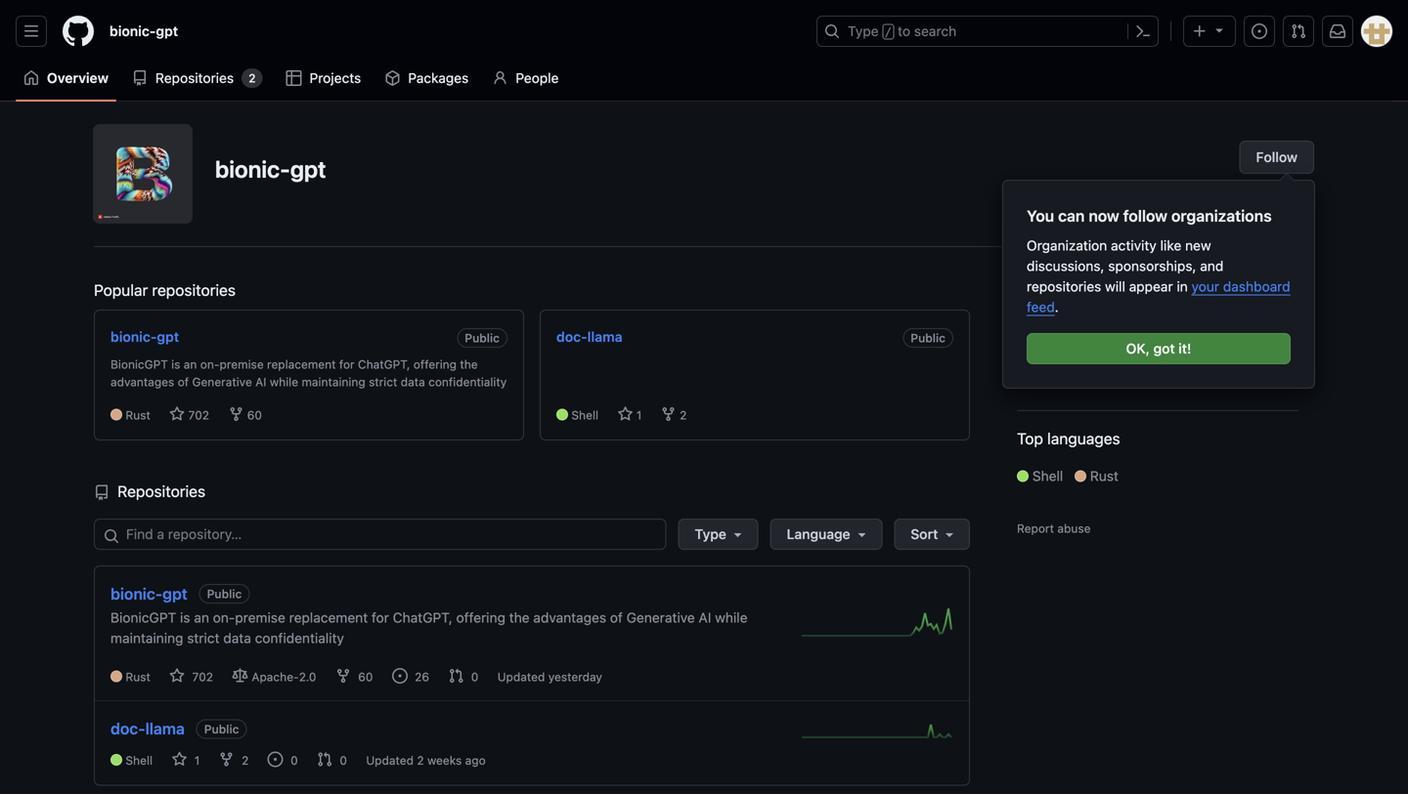 Task type: vqa. For each thing, say whether or not it's contained in the screenshot.
based
no



Task type: locate. For each thing, give the bounding box(es) containing it.
like
[[1160, 238, 1181, 254]]

top
[[1017, 430, 1043, 448]]

1 vertical spatial data
[[223, 631, 251, 647]]

people link right packages
[[484, 64, 567, 93]]

git pull request image for 0 'link' to the middle
[[317, 753, 332, 768]]

rust for stars image
[[126, 409, 150, 422]]

past year of activity element
[[802, 608, 953, 643], [802, 718, 953, 753]]

is inside public bionicgpt is an on-premise replacement for chatgpt, offering the advantages of generative ai while maintaining strict data confidentiality
[[180, 610, 190, 626]]

1 vertical spatial people link
[[1017, 279, 1299, 302]]

0 vertical spatial bionicgpt
[[110, 358, 168, 371]]

1 vertical spatial fork image
[[219, 753, 234, 768]]

1 702 link from the top
[[169, 407, 209, 424]]

1 vertical spatial chatgpt,
[[393, 610, 453, 626]]

0 horizontal spatial ai
[[255, 375, 266, 389]]

0 vertical spatial data
[[401, 375, 425, 389]]

homepage image
[[63, 16, 94, 47]]

chatgpt, inside public bionicgpt is an on-premise replacement for chatgpt, offering the advantages of generative ai while maintaining strict data confidentiality
[[393, 610, 453, 626]]

1 past year of activity image from the top
[[802, 608, 953, 638]]

command palette image
[[1135, 23, 1151, 39]]

2
[[248, 71, 256, 85], [676, 409, 687, 422], [238, 755, 252, 768], [417, 755, 424, 768]]

strict
[[369, 375, 397, 389], [187, 631, 220, 647]]

repositories
[[155, 70, 234, 86], [113, 482, 205, 501]]

for
[[339, 358, 355, 371], [372, 610, 389, 626]]

updated yesterday
[[497, 671, 602, 685]]

fork image for 2
[[219, 753, 234, 768]]

bionic-gpt
[[110, 23, 178, 39], [215, 155, 326, 183], [110, 329, 179, 345], [110, 585, 188, 604]]

search image
[[104, 529, 119, 544]]

weeks
[[427, 755, 462, 768]]

0 vertical spatial shell
[[571, 409, 598, 422]]

0 vertical spatial is
[[171, 358, 180, 371]]

60 left '26' link on the left of page
[[355, 671, 376, 685]]

type
[[848, 23, 879, 39], [695, 526, 726, 543]]

1 vertical spatial bionic-gpt link
[[110, 329, 179, 345]]

2 down law image
[[238, 755, 252, 768]]

organizations
[[1171, 207, 1272, 225]]

confidentiality
[[428, 375, 507, 389], [255, 631, 344, 647]]

bionicgpt down popular
[[110, 358, 168, 371]]

rust
[[126, 409, 150, 422], [1090, 468, 1119, 485], [126, 671, 150, 685]]

you
[[1027, 207, 1054, 225], [1017, 340, 1040, 356]]

1 horizontal spatial of
[[610, 610, 623, 626]]

0 vertical spatial premise
[[220, 358, 264, 371]]

type for type / to search
[[848, 23, 879, 39]]

past year of activity image for doc-llama
[[802, 718, 953, 747]]

2 past year of activity element from the top
[[802, 718, 953, 753]]

stars image
[[169, 407, 185, 422]]

public
[[465, 331, 500, 345], [911, 331, 946, 345], [207, 588, 242, 601], [204, 723, 239, 737]]

1 vertical spatial you
[[1017, 340, 1040, 356]]

premise up apache- at the bottom of the page
[[235, 610, 285, 626]]

generative inside public bionicgpt is an on-premise replacement for chatgpt, offering the advantages of generative ai while maintaining strict data confidentiality
[[626, 610, 695, 626]]

organization
[[1047, 320, 1125, 336]]

26
[[411, 671, 433, 685]]

1 horizontal spatial while
[[715, 610, 748, 626]]

1 link for fork image related to 2
[[171, 753, 203, 768]]

an inside public bionicgpt is an on-premise replacement for chatgpt, offering the advantages of generative ai while maintaining strict data confidentiality
[[194, 610, 209, 626]]

1 vertical spatial past year of activity image
[[802, 718, 953, 747]]

0 link down apache-2.0
[[268, 753, 301, 768]]

of inside this organization has no public members. you must be a member to see who's a part of this organization.
[[1017, 361, 1030, 377]]

0 horizontal spatial a
[[1099, 340, 1106, 356]]

2 bionicgpt from the top
[[110, 610, 176, 626]]

a
[[1099, 340, 1106, 356], [1248, 340, 1256, 356]]

updated
[[497, 671, 545, 685], [366, 755, 414, 768]]

past year of activity image
[[802, 608, 953, 638], [802, 718, 953, 747]]

0 vertical spatial issue opened image
[[1252, 23, 1267, 39]]

people down discussions,
[[1017, 281, 1065, 300]]

0
[[468, 671, 482, 685], [287, 755, 301, 768], [336, 755, 350, 768]]

1 horizontal spatial the
[[509, 610, 530, 626]]

bionicgpt inside public bionicgpt is an on-premise replacement for chatgpt, offering the advantages of generative ai while maintaining strict data confidentiality
[[110, 610, 176, 626]]

2 vertical spatial git pull request image
[[317, 753, 332, 768]]

appear
[[1129, 279, 1173, 295]]

shell for top 2 link
[[571, 409, 598, 422]]

0 horizontal spatial type
[[695, 526, 726, 543]]

replacement
[[267, 358, 336, 371], [289, 610, 368, 626]]

0 horizontal spatial doc-
[[110, 720, 145, 739]]

1 vertical spatial an
[[194, 610, 209, 626]]

0 vertical spatial repositories
[[155, 70, 234, 86]]

1 horizontal spatial advantages
[[533, 610, 606, 626]]

702 left forks icon
[[185, 409, 209, 422]]

strict inside bionicgpt is an on-premise replacement for chatgpt, offering the advantages of generative ai while maintaining strict data confidentiality
[[369, 375, 397, 389]]

type inside popup button
[[695, 526, 726, 543]]

who's
[[1208, 340, 1245, 356]]

702 link left forks icon
[[169, 407, 209, 424]]

0 horizontal spatial issue opened image
[[268, 753, 283, 768]]

replacement inside bionicgpt is an on-premise replacement for chatgpt, offering the advantages of generative ai while maintaining strict data confidentiality
[[267, 358, 336, 371]]

0 horizontal spatial while
[[270, 375, 298, 389]]

1 horizontal spatial repo image
[[132, 70, 148, 86]]

repositories
[[1027, 279, 1101, 295], [152, 281, 236, 300]]

people right person icon
[[516, 70, 559, 86]]

rust for star image corresponding to bionic-gpt
[[126, 671, 150, 685]]

your
[[1192, 279, 1219, 295]]

packages
[[408, 70, 469, 86]]

updated for updated 2 weeks ago
[[366, 755, 414, 768]]

updated 2 weeks ago
[[366, 755, 486, 768]]

1 horizontal spatial git pull request image
[[448, 669, 464, 685]]

sort
[[911, 526, 938, 543]]

package image
[[385, 70, 400, 86]]

1 horizontal spatial doc-llama link
[[556, 329, 622, 345]]

confidentiality inside public bionicgpt is an on-premise replacement for chatgpt, offering the advantages of generative ai while maintaining strict data confidentiality
[[255, 631, 344, 647]]

2 link down law image
[[219, 753, 252, 768]]

it!
[[1179, 341, 1191, 357]]

git pull request image right 26
[[448, 669, 464, 685]]

a right be
[[1099, 340, 1106, 356]]

shell for the leftmost 2 link
[[126, 755, 153, 768]]

0 horizontal spatial doc-llama
[[110, 720, 185, 739]]

gpt
[[156, 23, 178, 39], [290, 155, 326, 183], [157, 329, 179, 345], [162, 585, 188, 604]]

1 vertical spatial 2 link
[[219, 753, 252, 768]]

to right /
[[898, 23, 910, 39]]

0 horizontal spatial strict
[[187, 631, 220, 647]]

0 vertical spatial an
[[184, 358, 197, 371]]

1 vertical spatial to
[[1166, 340, 1179, 356]]

0 vertical spatial people
[[516, 70, 559, 86]]

projects link
[[278, 64, 369, 93]]

member
[[1110, 340, 1162, 356]]

fork image
[[335, 669, 351, 685], [219, 753, 234, 768]]

premise inside public bionicgpt is an on-premise replacement for chatgpt, offering the advantages of generative ai while maintaining strict data confidentiality
[[235, 610, 285, 626]]

2 a from the left
[[1248, 340, 1256, 356]]

2 link
[[661, 407, 687, 424], [219, 753, 252, 768]]

home image
[[23, 70, 39, 86]]

this organization has no public members. you must be a member to see who's a part of this organization.
[[1017, 320, 1285, 377]]

forks image
[[228, 407, 244, 422]]

confidentiality inside bionicgpt is an on-premise replacement for chatgpt, offering the advantages of generative ai while maintaining strict data confidentiality
[[428, 375, 507, 389]]

the
[[460, 358, 478, 371], [509, 610, 530, 626]]

0 link
[[448, 669, 482, 685], [268, 753, 301, 768], [317, 753, 350, 768]]

1 vertical spatial 1
[[191, 755, 203, 768]]

1 horizontal spatial a
[[1248, 340, 1256, 356]]

issue opened image for 0
[[268, 753, 283, 768]]

1 vertical spatial type
[[695, 526, 726, 543]]

public inside public bionicgpt is an on-premise replacement for chatgpt, offering the advantages of generative ai while maintaining strict data confidentiality
[[207, 588, 242, 601]]

1 horizontal spatial 0 link
[[317, 753, 350, 768]]

1 for forks image the 1 'link'
[[633, 409, 642, 422]]

past year of activity element for bionic-gpt
[[802, 608, 953, 643]]

type for type
[[695, 526, 726, 543]]

fork image down law image
[[219, 753, 234, 768]]

while
[[270, 375, 298, 389], [715, 610, 748, 626]]

702 left law image
[[189, 671, 216, 685]]

an
[[184, 358, 197, 371], [194, 610, 209, 626]]

this
[[1017, 320, 1044, 336]]

star image
[[169, 669, 185, 685], [171, 753, 187, 768]]

overview
[[47, 70, 109, 86]]

bionic-gpt link down popular repositories
[[110, 329, 179, 345]]

law image
[[232, 669, 248, 685]]

on- down popular repositories
[[200, 358, 220, 371]]

1 past year of activity element from the top
[[802, 608, 953, 643]]

issue opened image right triangle down icon
[[1252, 23, 1267, 39]]

60 for rightmost 60 link
[[355, 671, 376, 685]]

1 horizontal spatial maintaining
[[302, 375, 365, 389]]

0 vertical spatial chatgpt,
[[358, 358, 410, 371]]

1 horizontal spatial data
[[401, 375, 425, 389]]

1 vertical spatial while
[[715, 610, 748, 626]]

llama
[[587, 329, 622, 345], [145, 720, 185, 739]]

2 702 link from the top
[[169, 669, 216, 685]]

premise
[[220, 358, 264, 371], [235, 610, 285, 626]]

got
[[1153, 341, 1175, 357]]

repositories right popular
[[152, 281, 236, 300]]

1 horizontal spatial fork image
[[335, 669, 351, 685]]

git pull request image down apache-2.0
[[317, 753, 332, 768]]

past year of activity element for doc-llama
[[802, 718, 953, 753]]

1 horizontal spatial issue opened image
[[392, 669, 408, 685]]

for inside public bionicgpt is an on-premise replacement for chatgpt, offering the advantages of generative ai while maintaining strict data confidentiality
[[372, 610, 389, 626]]

0 vertical spatial ai
[[255, 375, 266, 389]]

60 for 60 link to the left
[[244, 409, 262, 422]]

1 vertical spatial git pull request image
[[448, 669, 464, 685]]

data
[[401, 375, 425, 389], [223, 631, 251, 647]]

1 vertical spatial doc-llama
[[110, 720, 185, 739]]

repo image up "search" image
[[94, 485, 110, 501]]

1 horizontal spatial ai
[[699, 610, 711, 626]]

strict inside public bionicgpt is an on-premise replacement for chatgpt, offering the advantages of generative ai while maintaining strict data confidentiality
[[187, 631, 220, 647]]

git pull request image for right 0 'link'
[[448, 669, 464, 685]]

1 horizontal spatial for
[[372, 610, 389, 626]]

1 horizontal spatial to
[[1166, 340, 1179, 356]]

60
[[244, 409, 262, 422], [355, 671, 376, 685]]

1 horizontal spatial updated
[[497, 671, 545, 685]]

fork image right the 2.0
[[335, 669, 351, 685]]

0 vertical spatial doc-llama
[[556, 329, 622, 345]]

.
[[1055, 299, 1059, 315]]

bionic-gpt down "search" image
[[110, 585, 188, 604]]

generative inside bionicgpt is an on-premise replacement for chatgpt, offering the advantages of generative ai while maintaining strict data confidentiality
[[192, 375, 252, 389]]

1 vertical spatial replacement
[[289, 610, 368, 626]]

table image
[[286, 70, 302, 86]]

people link down sponsorships, at the top of the page
[[1017, 279, 1299, 302]]

60 link right the 2.0
[[335, 669, 376, 685]]

and
[[1200, 258, 1224, 274]]

0 vertical spatial 702 link
[[169, 407, 209, 424]]

1 bionicgpt from the top
[[110, 358, 168, 371]]

2 right star icon
[[676, 409, 687, 422]]

bionic-gpt link for rust
[[110, 583, 188, 606]]

language
[[787, 526, 850, 543]]

issue opened image for 26
[[392, 669, 408, 685]]

ai inside public bionicgpt is an on-premise replacement for chatgpt, offering the advantages of generative ai while maintaining strict data confidentiality
[[699, 610, 711, 626]]

0 right 26
[[468, 671, 482, 685]]

bionic-gpt link down "search" image
[[110, 583, 188, 606]]

repo image
[[132, 70, 148, 86], [94, 485, 110, 501]]

0 horizontal spatial 1
[[191, 755, 203, 768]]

issue opened image down apache- at the bottom of the page
[[268, 753, 283, 768]]

0 horizontal spatial 0
[[287, 755, 301, 768]]

updated left weeks
[[366, 755, 414, 768]]

bionic-gpt link right "homepage" image
[[102, 16, 186, 47]]

1 horizontal spatial shell
[[571, 409, 598, 422]]

repositories down discussions,
[[1027, 279, 1101, 295]]

0 horizontal spatial updated
[[366, 755, 414, 768]]

advantages up 'yesterday'
[[533, 610, 606, 626]]

offering
[[413, 358, 457, 371], [456, 610, 505, 626]]

a left part
[[1248, 340, 1256, 356]]

doc-
[[556, 329, 587, 345], [110, 720, 145, 739]]

maintaining inside bionicgpt is an on-premise replacement for chatgpt, offering the advantages of generative ai while maintaining strict data confidentiality
[[302, 375, 365, 389]]

0 link left updated 2 weeks ago in the left bottom of the page
[[317, 753, 350, 768]]

you inside this organization has no public members. you must be a member to see who's a part of this organization.
[[1017, 340, 1040, 356]]

updated left 'yesterday'
[[497, 671, 545, 685]]

1 horizontal spatial 60
[[355, 671, 376, 685]]

0 vertical spatial repo image
[[132, 70, 148, 86]]

1 horizontal spatial doc-llama
[[556, 329, 622, 345]]

issue opened image left 26
[[392, 669, 408, 685]]

1 vertical spatial 60 link
[[335, 669, 376, 685]]

repo image right overview
[[132, 70, 148, 86]]

premise inside bionicgpt is an on-premise replacement for chatgpt, offering the advantages of generative ai while maintaining strict data confidentiality
[[220, 358, 264, 371]]

will
[[1105, 279, 1125, 295]]

0 vertical spatial 702
[[185, 409, 209, 422]]

search
[[914, 23, 957, 39]]

1 vertical spatial 1 link
[[171, 753, 203, 768]]

on- up law image
[[213, 610, 235, 626]]

2 link right star icon
[[661, 407, 687, 424]]

0 down apache-2.0
[[287, 755, 301, 768]]

60 link
[[228, 407, 262, 424], [335, 669, 376, 685]]

2 horizontal spatial issue opened image
[[1252, 23, 1267, 39]]

while inside bionicgpt is an on-premise replacement for chatgpt, offering the advantages of generative ai while maintaining strict data confidentiality
[[270, 375, 298, 389]]

0 vertical spatial while
[[270, 375, 298, 389]]

on- inside public bionicgpt is an on-premise replacement for chatgpt, offering the advantages of generative ai while maintaining strict data confidentiality
[[213, 610, 235, 626]]

you left the can
[[1027, 207, 1054, 225]]

follow
[[1123, 207, 1167, 225]]

0 vertical spatial 1 link
[[617, 407, 642, 424]]

0 vertical spatial advantages
[[110, 375, 174, 389]]

1 link
[[617, 407, 642, 424], [171, 753, 203, 768]]

2 vertical spatial bionic-gpt link
[[110, 583, 188, 606]]

advantages up stars image
[[110, 375, 174, 389]]

the inside bionicgpt is an on-premise replacement for chatgpt, offering the advantages of generative ai while maintaining strict data confidentiality
[[460, 358, 478, 371]]

bionic-
[[110, 23, 156, 39], [215, 155, 290, 183], [110, 329, 157, 345], [110, 585, 162, 604]]

organization
[[1027, 238, 1107, 254]]

issue opened image
[[1252, 23, 1267, 39], [392, 669, 408, 685], [268, 753, 283, 768]]

60 down bionicgpt is an on-premise replacement for chatgpt, offering the advantages of generative ai while maintaining strict data confidentiality
[[244, 409, 262, 422]]

0 horizontal spatial people link
[[484, 64, 567, 93]]

yesterday
[[548, 671, 602, 685]]

Find a repository… search field
[[94, 519, 666, 550]]

1 vertical spatial for
[[372, 610, 389, 626]]

activity
[[1111, 238, 1157, 254]]

0 vertical spatial 1
[[633, 409, 642, 422]]

you down this
[[1017, 340, 1040, 356]]

star image
[[617, 407, 633, 422]]

to
[[898, 23, 910, 39], [1166, 340, 1179, 356]]

bionicgpt inside bionicgpt is an on-premise replacement for chatgpt, offering the advantages of generative ai while maintaining strict data confidentiality
[[110, 358, 168, 371]]

@bionic gpt image
[[94, 125, 192, 223]]

bionicgpt
[[110, 358, 168, 371], [110, 610, 176, 626]]

git pull request image
[[1291, 23, 1306, 39], [448, 669, 464, 685], [317, 753, 332, 768]]

the inside public bionicgpt is an on-premise replacement for chatgpt, offering the advantages of generative ai while maintaining strict data confidentiality
[[509, 610, 530, 626]]

0 left updated 2 weeks ago in the left bottom of the page
[[336, 755, 350, 768]]

people
[[516, 70, 559, 86], [1017, 281, 1065, 300]]

premise up forks icon
[[220, 358, 264, 371]]

is
[[171, 358, 180, 371], [180, 610, 190, 626]]

None search field
[[94, 519, 970, 550]]

1 horizontal spatial people
[[1017, 281, 1065, 300]]

2 past year of activity image from the top
[[802, 718, 953, 747]]

0 horizontal spatial of
[[178, 375, 189, 389]]

shell
[[571, 409, 598, 422], [1032, 468, 1063, 485], [126, 755, 153, 768]]

702 link
[[169, 407, 209, 424], [169, 669, 216, 685]]

1 vertical spatial updated
[[366, 755, 414, 768]]

bionicgpt down "search" image
[[110, 610, 176, 626]]

0 vertical spatial updated
[[497, 671, 545, 685]]

1 vertical spatial generative
[[626, 610, 695, 626]]

organization.
[[1060, 361, 1142, 377]]

generative
[[192, 375, 252, 389], [626, 610, 695, 626]]

rust link
[[1075, 466, 1126, 487]]

0 vertical spatial replacement
[[267, 358, 336, 371]]

chatgpt,
[[358, 358, 410, 371], [393, 610, 453, 626]]

0 vertical spatial the
[[460, 358, 478, 371]]

notifications image
[[1330, 23, 1345, 39]]

1 vertical spatial ai
[[699, 610, 711, 626]]

2 horizontal spatial of
[[1017, 361, 1030, 377]]

no
[[1155, 320, 1171, 336]]

1 horizontal spatial strict
[[369, 375, 397, 389]]

1 vertical spatial premise
[[235, 610, 285, 626]]

ai
[[255, 375, 266, 389], [699, 610, 711, 626]]

git pull request image left the notifications image
[[1291, 23, 1306, 39]]

60 link right stars image
[[228, 407, 262, 424]]

1 horizontal spatial llama
[[587, 329, 622, 345]]

on-
[[200, 358, 220, 371], [213, 610, 235, 626]]

702 link left law image
[[169, 669, 216, 685]]

doc-llama
[[556, 329, 622, 345], [110, 720, 185, 739]]

chatgpt, inside bionicgpt is an on-premise replacement for chatgpt, offering the advantages of generative ai while maintaining strict data confidentiality
[[358, 358, 410, 371]]

to left it!
[[1166, 340, 1179, 356]]

1 horizontal spatial people link
[[1017, 279, 1299, 302]]

0 horizontal spatial the
[[460, 358, 478, 371]]

projects
[[310, 70, 361, 86]]

0 link right 26
[[448, 669, 482, 685]]

advantages
[[110, 375, 174, 389], [533, 610, 606, 626]]



Task type: describe. For each thing, give the bounding box(es) containing it.
1 vertical spatial doc-llama link
[[110, 718, 185, 741]]

none search field containing type
[[94, 519, 970, 550]]

in
[[1177, 279, 1188, 295]]

shell link
[[1017, 466, 1071, 487]]

for inside bionicgpt is an on-premise replacement for chatgpt, offering the advantages of generative ai while maintaining strict data confidentiality
[[339, 358, 355, 371]]

0 horizontal spatial 2 link
[[219, 753, 252, 768]]

repositories inside organization activity like new discussions, sponsorships,                   and repositories will appear in
[[1027, 279, 1101, 295]]

0 vertical spatial you
[[1027, 207, 1054, 225]]

apache-2.0
[[252, 671, 320, 685]]

1 vertical spatial shell
[[1032, 468, 1063, 485]]

0 horizontal spatial to
[[898, 23, 910, 39]]

Follow bionic-gpt submit
[[1239, 141, 1314, 174]]

0 horizontal spatial 60 link
[[228, 407, 262, 424]]

1 horizontal spatial doc-
[[556, 329, 587, 345]]

your dashboard feed
[[1027, 279, 1290, 315]]

to inside this organization has no public members. you must be a member to see who's a part of this organization.
[[1166, 340, 1179, 356]]

has
[[1129, 320, 1151, 336]]

public bionicgpt is an on-premise replacement for chatgpt, offering the advantages of generative ai while maintaining strict data confidentiality
[[110, 588, 748, 647]]

offering inside bionicgpt is an on-premise replacement for chatgpt, offering the advantages of generative ai while maintaining strict data confidentiality
[[413, 358, 457, 371]]

advantages inside public bionicgpt is an on-premise replacement for chatgpt, offering the advantages of generative ai while maintaining strict data confidentiality
[[533, 610, 606, 626]]

feed
[[1027, 299, 1055, 315]]

language button
[[770, 519, 882, 550]]

0 vertical spatial people link
[[484, 64, 567, 93]]

public
[[1175, 320, 1213, 336]]

now
[[1089, 207, 1119, 225]]

0 horizontal spatial repositories
[[152, 281, 236, 300]]

on- inside bionicgpt is an on-premise replacement for chatgpt, offering the advantages of generative ai while maintaining strict data confidentiality
[[200, 358, 220, 371]]

star image for bionic-gpt
[[169, 669, 185, 685]]

2.0
[[299, 671, 316, 685]]

0 horizontal spatial 0 link
[[268, 753, 301, 768]]

your dashboard feed link
[[1027, 279, 1290, 315]]

ok,
[[1126, 341, 1150, 357]]

type / to search
[[848, 23, 957, 39]]

bionic-gpt right "homepage" image
[[110, 23, 178, 39]]

fork image for 60
[[335, 669, 351, 685]]

2 horizontal spatial 0
[[468, 671, 482, 685]]

bionic-gpt link for public
[[110, 329, 179, 345]]

abuse
[[1057, 522, 1091, 536]]

bionic-gpt down table image
[[215, 155, 326, 183]]

1 vertical spatial rust
[[1090, 468, 1119, 485]]

1 a from the left
[[1099, 340, 1106, 356]]

you can now follow organizations
[[1027, 207, 1272, 225]]

popular
[[94, 281, 148, 300]]

type button
[[678, 519, 758, 550]]

2 left table image
[[248, 71, 256, 85]]

report abuse
[[1017, 522, 1091, 536]]

of inside bionicgpt is an on-premise replacement for chatgpt, offering the advantages of generative ai while maintaining strict data confidentiality
[[178, 375, 189, 389]]

past year of activity image for bionic-gpt
[[802, 608, 953, 638]]

sponsorships,
[[1108, 258, 1196, 274]]

updated for updated yesterday
[[497, 671, 545, 685]]

1 vertical spatial 702
[[189, 671, 216, 685]]

1 vertical spatial doc-
[[110, 720, 145, 739]]

1 link for forks image
[[617, 407, 642, 424]]

ok, got it! button
[[1027, 333, 1291, 365]]

2 left weeks
[[417, 755, 424, 768]]

report abuse link
[[1017, 522, 1091, 536]]

organization activity like new discussions, sponsorships,                   and repositories will appear in
[[1027, 238, 1224, 295]]

bionic-gpt down popular repositories
[[110, 329, 179, 345]]

forks image
[[661, 407, 676, 422]]

can
[[1058, 207, 1085, 225]]

ok, got it!
[[1126, 341, 1191, 357]]

star image for doc-llama
[[171, 753, 187, 768]]

0 vertical spatial doc-llama link
[[556, 329, 622, 345]]

ago
[[465, 755, 486, 768]]

see
[[1182, 340, 1205, 356]]

ai inside bionicgpt is an on-premise replacement for chatgpt, offering the advantages of generative ai while maintaining strict data confidentiality
[[255, 375, 266, 389]]

plus image
[[1192, 23, 1208, 39]]

of inside public bionicgpt is an on-premise replacement for chatgpt, offering the advantages of generative ai while maintaining strict data confidentiality
[[610, 610, 623, 626]]

this
[[1033, 361, 1056, 377]]

is inside bionicgpt is an on-premise replacement for chatgpt, offering the advantages of generative ai while maintaining strict data confidentiality
[[171, 358, 180, 371]]

2 horizontal spatial git pull request image
[[1291, 23, 1306, 39]]

26 link
[[392, 669, 433, 685]]

1 horizontal spatial 60 link
[[335, 669, 376, 685]]

while inside public bionicgpt is an on-premise replacement for chatgpt, offering the advantages of generative ai while maintaining strict data confidentiality
[[715, 610, 748, 626]]

1 vertical spatial llama
[[145, 720, 185, 739]]

data inside bionicgpt is an on-premise replacement for chatgpt, offering the advantages of generative ai while maintaining strict data confidentiality
[[401, 375, 425, 389]]

1 horizontal spatial 0
[[336, 755, 350, 768]]

advantages inside bionicgpt is an on-premise replacement for chatgpt, offering the advantages of generative ai while maintaining strict data confidentiality
[[110, 375, 174, 389]]

/
[[885, 25, 892, 39]]

1 vertical spatial people
[[1017, 281, 1065, 300]]

languages
[[1047, 430, 1120, 448]]

data inside public bionicgpt is an on-premise replacement for chatgpt, offering the advantages of generative ai while maintaining strict data confidentiality
[[223, 631, 251, 647]]

bionicgpt is an on-premise replacement for chatgpt, offering the advantages of generative ai while maintaining strict data confidentiality
[[110, 358, 507, 389]]

1 for fork image related to 2 the 1 'link'
[[191, 755, 203, 768]]

must
[[1044, 340, 1075, 356]]

dashboard
[[1223, 279, 1290, 295]]

person image
[[492, 70, 508, 86]]

top languages
[[1017, 430, 1120, 448]]

replacement inside public bionicgpt is an on-premise replacement for chatgpt, offering the advantages of generative ai while maintaining strict data confidentiality
[[289, 610, 368, 626]]

discussions,
[[1027, 258, 1104, 274]]

packages link
[[377, 64, 476, 93]]

part
[[1259, 340, 1285, 356]]

new
[[1185, 238, 1211, 254]]

report
[[1017, 522, 1054, 536]]

0 vertical spatial 2 link
[[661, 407, 687, 424]]

be
[[1079, 340, 1095, 356]]

overview link
[[16, 64, 116, 93]]

0 horizontal spatial repo image
[[94, 485, 110, 501]]

an inside bionicgpt is an on-premise replacement for chatgpt, offering the advantages of generative ai while maintaining strict data confidentiality
[[184, 358, 197, 371]]

members.
[[1217, 320, 1280, 336]]

apache-
[[252, 671, 299, 685]]

maintaining inside public bionicgpt is an on-premise replacement for chatgpt, offering the advantages of generative ai while maintaining strict data confidentiality
[[110, 631, 183, 647]]

sort button
[[894, 519, 970, 550]]

popular repositories
[[94, 281, 236, 300]]

triangle down image
[[1212, 22, 1227, 38]]

offering inside public bionicgpt is an on-premise replacement for chatgpt, offering the advantages of generative ai while maintaining strict data confidentiality
[[456, 610, 505, 626]]

1 vertical spatial repositories
[[113, 482, 205, 501]]

0 vertical spatial bionic-gpt link
[[102, 16, 186, 47]]

2 horizontal spatial 0 link
[[448, 669, 482, 685]]



